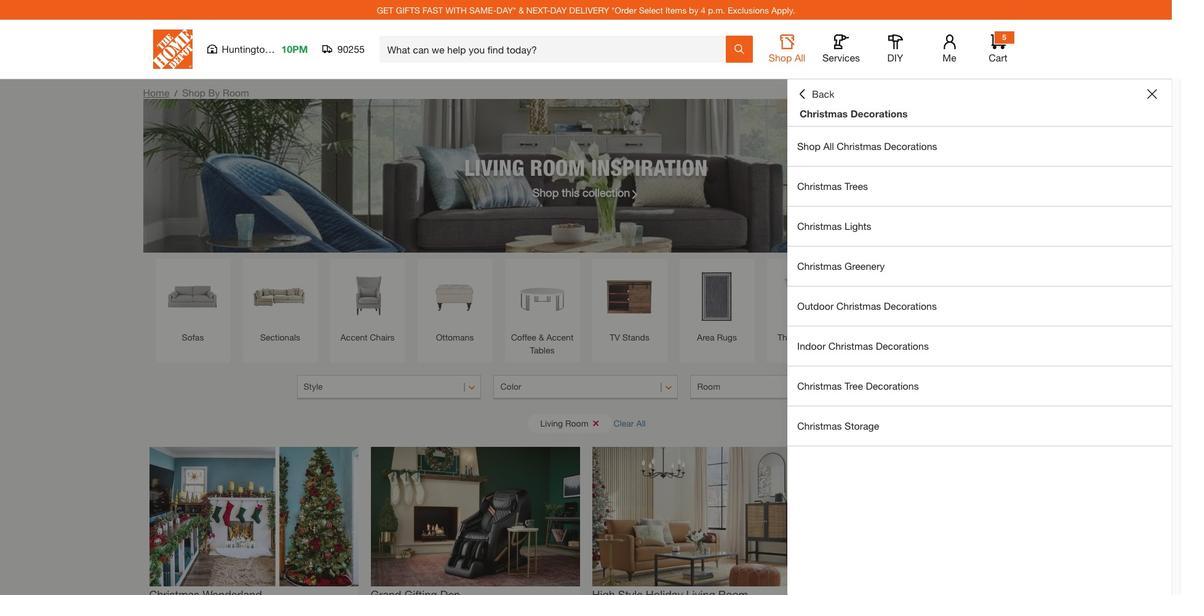 Task type: locate. For each thing, give the bounding box(es) containing it.
1 throw from the left
[[778, 332, 802, 343]]

/
[[175, 88, 177, 98]]

christmas up indoor christmas decorations on the right of the page
[[837, 300, 882, 312]]

shop up christmas trees on the top right of the page
[[798, 140, 821, 152]]

christmas left lights at top
[[798, 220, 843, 232]]

room down color button
[[566, 418, 589, 429]]

1 horizontal spatial &
[[539, 332, 545, 343]]

curtains & drapes image
[[948, 265, 1011, 328]]

get
[[377, 5, 394, 15]]

shop inside button
[[769, 52, 793, 63]]

0 horizontal spatial living
[[465, 154, 525, 181]]

with
[[446, 5, 467, 15]]

1 vertical spatial &
[[539, 332, 545, 343]]

sectionals image
[[249, 265, 312, 328]]

this
[[562, 186, 580, 199]]

all for shop all
[[795, 52, 806, 63]]

trees
[[845, 180, 869, 192]]

storage
[[845, 420, 880, 432]]

christmas down christmas decorations on the right
[[837, 140, 882, 152]]

throw blankets image
[[861, 265, 924, 328]]

room down area
[[698, 382, 721, 392]]

room button
[[691, 376, 876, 400]]

accent left chairs
[[341, 332, 368, 343]]

christmas for christmas trees
[[798, 180, 843, 192]]

shop all button
[[768, 34, 807, 64]]

christmas down back
[[800, 108, 848, 119]]

decorations
[[851, 108, 908, 119], [885, 140, 938, 152], [884, 300, 938, 312], [876, 340, 930, 352], [866, 380, 920, 392]]

shop for shop all
[[769, 52, 793, 63]]

day*
[[497, 5, 517, 15]]

inspiration
[[592, 154, 708, 181]]

christmas greenery link
[[788, 247, 1173, 286]]

next-
[[527, 5, 551, 15]]

tv stands
[[610, 332, 650, 343]]

2 horizontal spatial all
[[824, 140, 835, 152]]

christmas left trees
[[798, 180, 843, 192]]

2 accent from the left
[[547, 332, 574, 343]]

gifts
[[396, 5, 420, 15]]

ottomans
[[436, 332, 474, 343]]

accent chairs
[[341, 332, 395, 343]]

throw left "pillows"
[[778, 332, 802, 343]]

& inside coffee & accent tables
[[539, 332, 545, 343]]

all inside button
[[795, 52, 806, 63]]

huntington park
[[222, 43, 293, 55]]

1 horizontal spatial living
[[541, 418, 563, 429]]

0 horizontal spatial accent
[[341, 332, 368, 343]]

all up back "button"
[[795, 52, 806, 63]]

living room inspiration
[[465, 154, 708, 181]]

accent up the 'tables' on the bottom left of page
[[547, 332, 574, 343]]

rugs
[[717, 332, 737, 343]]

all for clear all
[[637, 418, 646, 429]]

same-
[[470, 5, 497, 15]]

living
[[465, 154, 525, 181], [541, 418, 563, 429]]

living inside button
[[541, 418, 563, 429]]

2 stretchy image image from the left
[[371, 448, 580, 587]]

2 vertical spatial all
[[637, 418, 646, 429]]

throw
[[778, 332, 802, 343], [862, 332, 886, 343]]

0 vertical spatial &
[[519, 5, 524, 15]]

outdoor christmas decorations
[[798, 300, 938, 312]]

& right day* at the left
[[519, 5, 524, 15]]

christmas for christmas decorations
[[800, 108, 848, 119]]

shop for shop all christmas decorations
[[798, 140, 821, 152]]

christmas up outdoor
[[798, 260, 843, 272]]

christmas
[[800, 108, 848, 119], [837, 140, 882, 152], [798, 180, 843, 192], [798, 220, 843, 232], [798, 260, 843, 272], [837, 300, 882, 312], [829, 340, 874, 352], [798, 380, 843, 392], [798, 420, 843, 432]]

0 horizontal spatial throw
[[778, 332, 802, 343]]

area rugs image
[[686, 265, 749, 328]]

throw for throw pillows
[[778, 332, 802, 343]]

shop for shop this collection
[[533, 186, 559, 199]]

all inside "button"
[[637, 418, 646, 429]]

cart 5
[[989, 33, 1008, 63]]

style
[[304, 382, 323, 392]]

park
[[273, 43, 293, 55]]

all up christmas trees on the top right of the page
[[824, 140, 835, 152]]

area rugs link
[[686, 265, 749, 344]]

shop down apply.
[[769, 52, 793, 63]]

sectionals
[[260, 332, 300, 343]]

0 horizontal spatial stretchy image image
[[149, 448, 359, 587]]

coffee & accent tables link
[[511, 265, 574, 357]]

throw pillows link
[[774, 265, 836, 344]]

me button
[[930, 34, 970, 64]]

back
[[813, 88, 835, 100]]

all right clear
[[637, 418, 646, 429]]

area rugs
[[698, 332, 737, 343]]

home / shop by room
[[143, 87, 249, 98]]

2 throw from the left
[[862, 332, 886, 343]]

menu
[[788, 127, 1173, 447]]

clear all button
[[614, 412, 646, 435]]

sofas
[[182, 332, 204, 343]]

p.m.
[[709, 5, 726, 15]]

stretchy image image
[[149, 448, 359, 587], [371, 448, 580, 587], [593, 448, 802, 587]]

room
[[223, 87, 249, 98], [530, 154, 586, 181], [698, 382, 721, 392], [566, 418, 589, 429]]

shop inside menu
[[798, 140, 821, 152]]

throw left blankets
[[862, 332, 886, 343]]

christmas storage link
[[788, 407, 1173, 446]]

home
[[143, 87, 170, 98]]

decorations inside "link"
[[884, 300, 938, 312]]

room inside button
[[566, 418, 589, 429]]

christmas tree decorations
[[798, 380, 920, 392]]

accent
[[341, 332, 368, 343], [547, 332, 574, 343]]

shop left this
[[533, 186, 559, 199]]

1 vertical spatial all
[[824, 140, 835, 152]]

shop
[[769, 52, 793, 63], [182, 87, 206, 98], [798, 140, 821, 152], [533, 186, 559, 199]]

decorations inside 'link'
[[876, 340, 930, 352]]

cart
[[989, 52, 1008, 63]]

shop right /
[[182, 87, 206, 98]]

What can we help you find today? search field
[[388, 36, 725, 62]]

throw pillows
[[778, 332, 832, 343]]

0 vertical spatial all
[[795, 52, 806, 63]]

tv stands image
[[599, 265, 661, 328]]

christmas left storage
[[798, 420, 843, 432]]

0 horizontal spatial all
[[637, 418, 646, 429]]

by
[[208, 87, 220, 98]]

&
[[519, 5, 524, 15], [539, 332, 545, 343]]

menu containing shop all christmas decorations
[[788, 127, 1173, 447]]

90255
[[338, 43, 365, 55]]

2 horizontal spatial stretchy image image
[[593, 448, 802, 587]]

1 horizontal spatial accent
[[547, 332, 574, 343]]

christmas left tree
[[798, 380, 843, 392]]

1 horizontal spatial throw
[[862, 332, 886, 343]]

throw blankets link
[[861, 265, 924, 344]]

1 horizontal spatial stretchy image image
[[371, 448, 580, 587]]

christmas storage
[[798, 420, 880, 432]]

1 accent from the left
[[341, 332, 368, 343]]

0 vertical spatial living
[[465, 154, 525, 181]]

1 horizontal spatial all
[[795, 52, 806, 63]]

all inside menu
[[824, 140, 835, 152]]

clear all
[[614, 418, 646, 429]]

christmas for christmas tree decorations
[[798, 380, 843, 392]]

1 vertical spatial living
[[541, 418, 563, 429]]

back button
[[798, 88, 835, 100]]

90255 button
[[323, 43, 365, 55]]

throw for throw blankets
[[862, 332, 886, 343]]

& up the 'tables' on the bottom left of page
[[539, 332, 545, 343]]

stands
[[623, 332, 650, 343]]

coffee & accent tables image
[[511, 265, 574, 328]]



Task type: describe. For each thing, give the bounding box(es) containing it.
living for living room
[[541, 418, 563, 429]]

living room button
[[528, 415, 612, 433]]

day
[[551, 5, 567, 15]]

area
[[698, 332, 715, 343]]

sofas image
[[162, 265, 224, 328]]

chairs
[[370, 332, 395, 343]]

indoor christmas decorations
[[798, 340, 930, 352]]

shop all christmas decorations
[[798, 140, 938, 152]]

select
[[639, 5, 664, 15]]

christmas inside "link"
[[837, 300, 882, 312]]

exclusions
[[728, 5, 770, 15]]

ottomans link
[[424, 265, 487, 344]]

apply.
[[772, 5, 796, 15]]

christmas greenery
[[798, 260, 885, 272]]

all for shop all christmas decorations
[[824, 140, 835, 152]]

*order
[[612, 5, 637, 15]]

pillows
[[805, 332, 832, 343]]

christmas tree decorations link
[[788, 367, 1173, 406]]

coffee
[[511, 332, 537, 343]]

delivery
[[570, 5, 610, 15]]

home link
[[143, 87, 170, 98]]

christmas decorations
[[800, 108, 908, 119]]

tv
[[610, 332, 620, 343]]

sofas link
[[162, 265, 224, 344]]

indoor
[[798, 340, 826, 352]]

style button
[[297, 376, 482, 400]]

room inside button
[[698, 382, 721, 392]]

items
[[666, 5, 687, 15]]

decorations for indoor christmas decorations
[[876, 340, 930, 352]]

outdoor
[[798, 300, 834, 312]]

throw pillows image
[[774, 265, 836, 328]]

christmas for christmas lights
[[798, 220, 843, 232]]

the home depot logo image
[[153, 30, 192, 69]]

clear
[[614, 418, 634, 429]]

blankets
[[889, 332, 922, 343]]

throw blankets
[[862, 332, 922, 343]]

services button
[[822, 34, 862, 64]]

shop all
[[769, 52, 806, 63]]

shop this collection link
[[533, 184, 640, 201]]

color
[[501, 382, 522, 392]]

christmas for christmas storage
[[798, 420, 843, 432]]

living room
[[541, 418, 589, 429]]

christmas for christmas greenery
[[798, 260, 843, 272]]

accent chairs link
[[336, 265, 399, 344]]

1 stretchy image image from the left
[[149, 448, 359, 587]]

decorations for christmas tree decorations
[[866, 380, 920, 392]]

feedback link image
[[1165, 208, 1182, 275]]

coffee & accent tables
[[511, 332, 574, 356]]

diy
[[888, 52, 904, 63]]

greenery
[[845, 260, 885, 272]]

room up this
[[530, 154, 586, 181]]

christmas lights
[[798, 220, 872, 232]]

10pm
[[282, 43, 308, 55]]

christmas right indoor
[[829, 340, 874, 352]]

living for living room inspiration
[[465, 154, 525, 181]]

shop all christmas decorations link
[[788, 127, 1173, 166]]

fast
[[423, 5, 443, 15]]

decorations for outdoor christmas decorations
[[884, 300, 938, 312]]

ottomans image
[[424, 265, 487, 328]]

drawer close image
[[1148, 89, 1158, 99]]

christmas trees link
[[788, 167, 1173, 206]]

me
[[943, 52, 957, 63]]

huntington
[[222, 43, 271, 55]]

services
[[823, 52, 861, 63]]

sectionals link
[[249, 265, 312, 344]]

tree
[[845, 380, 864, 392]]

3 stretchy image image from the left
[[593, 448, 802, 587]]

5
[[1003, 33, 1007, 42]]

tv stands link
[[599, 265, 661, 344]]

room right by
[[223, 87, 249, 98]]

0 horizontal spatial &
[[519, 5, 524, 15]]

accent inside coffee & accent tables
[[547, 332, 574, 343]]

lights
[[845, 220, 872, 232]]

tables
[[530, 345, 555, 356]]

collection
[[583, 186, 631, 199]]

get gifts fast with same-day* & next-day delivery *order select items by 4 p.m. exclusions apply.
[[377, 5, 796, 15]]

by
[[690, 5, 699, 15]]

accent chairs image
[[336, 265, 399, 328]]

4
[[701, 5, 706, 15]]

christmas trees
[[798, 180, 869, 192]]

christmas lights link
[[788, 207, 1173, 246]]

indoor christmas decorations link
[[788, 327, 1173, 366]]



